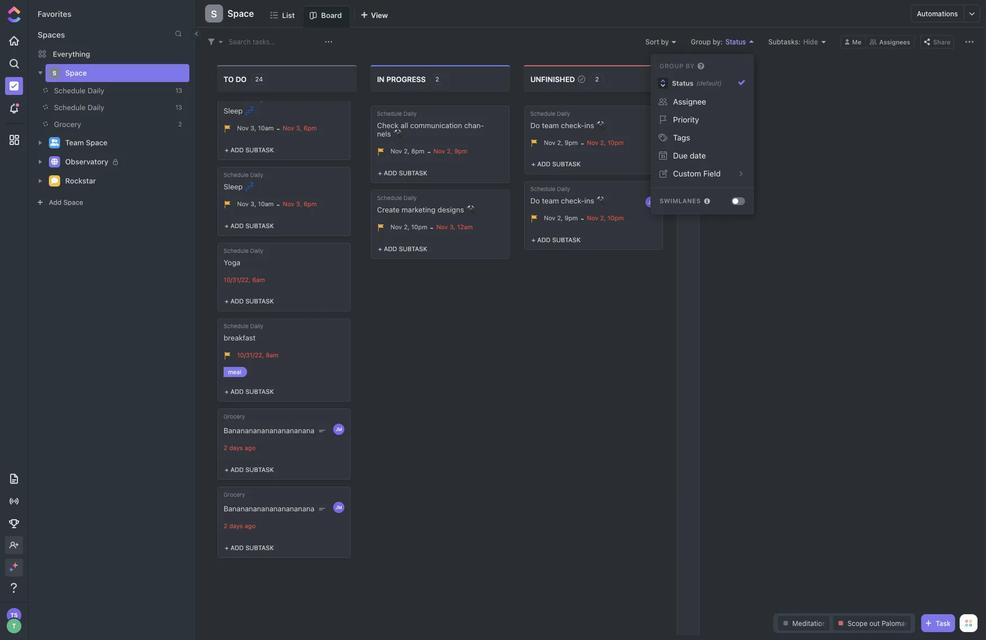 Task type: describe. For each thing, give the bounding box(es) containing it.
user group image
[[50, 139, 59, 146]]

due date button
[[656, 147, 750, 165]]

share button
[[921, 35, 955, 49]]

spaces
[[38, 30, 65, 39]]

0 vertical spatial grocery
[[54, 120, 81, 128]]

t
[[685, 142, 693, 146]]

space link
[[65, 64, 182, 82]]

comment image
[[51, 177, 58, 184]]

priority
[[674, 115, 700, 124]]

me
[[853, 39, 862, 46]]

unfinished
[[531, 75, 575, 83]]

2 ins from the top
[[585, 197, 595, 205]]

nels
[[377, 121, 485, 138]]

assignee
[[674, 97, 707, 106]]

1 ins from the top
[[585, 121, 595, 129]]

team
[[65, 138, 84, 147]]

breakfast
[[224, 334, 256, 342]]

list
[[282, 11, 295, 19]]

2 vertical spatial grocery
[[224, 491, 245, 498]]

priority button
[[656, 111, 750, 129]]

1 e from the top
[[685, 138, 693, 142]]

2 check- from the top
[[561, 197, 585, 205]]

schedule daily breakfast
[[224, 323, 263, 342]]

assignees button
[[867, 35, 915, 49]]

by:
[[713, 38, 723, 46]]

schedule daily sleep 💤
[[224, 172, 263, 191]]

⚒️ inside 'schedule daily check all communication chan nels ⚒️'
[[393, 130, 401, 138]]

board link
[[321, 6, 347, 27]]

schedule inside 'schedule daily sleep 💤'
[[224, 172, 249, 178]]

group by
[[660, 62, 695, 70]]

1 check- from the top
[[561, 121, 585, 129]]

2 13 from the top
[[176, 104, 182, 111]]

search tasks...
[[229, 38, 276, 46]]

group for group by
[[660, 62, 684, 70]]

24
[[255, 76, 263, 83]]

rockstar
[[65, 177, 96, 185]]

automations
[[918, 10, 959, 17]]

schedule daily check all communication chan nels ⚒️
[[377, 110, 485, 138]]

2 schedule daily link from the top
[[43, 99, 171, 116]]

team space
[[65, 138, 108, 147]]

grocery link
[[43, 116, 171, 133]]

task
[[937, 620, 951, 628]]

(default)
[[697, 80, 722, 87]]

3
[[685, 159, 693, 163]]

field
[[704, 169, 721, 178]]

communication
[[411, 121, 463, 129]]

1 vertical spatial grocery
[[224, 413, 245, 420]]

2 team from the top
[[542, 197, 559, 205]]

swimlanes button
[[656, 192, 732, 210]]

space inside button
[[228, 8, 254, 19]]

in progress
[[377, 75, 426, 83]]

1 schedule daily link from the top
[[43, 82, 171, 99]]

progress
[[387, 75, 426, 83]]

1 team from the top
[[542, 121, 559, 129]]

6
[[685, 163, 693, 167]]

date
[[690, 151, 706, 160]]

status (default)
[[673, 79, 722, 87]]

check
[[377, 121, 399, 129]]

space down grocery link
[[86, 138, 108, 147]]

1 do team check-ins ⚒️ from the top
[[531, 121, 604, 129]]

schedule daily yoga
[[224, 247, 263, 266]]

space down rockstar
[[63, 199, 83, 206]]

due date
[[674, 151, 706, 160]]

1 sleep from the top
[[224, 107, 243, 115]]

daily inside schedule daily yoga
[[250, 247, 263, 254]]

custom
[[674, 169, 702, 178]]

list link
[[282, 6, 299, 27]]

daily inside 'schedule daily check all communication chan nels ⚒️'
[[404, 110, 417, 117]]

team space link
[[65, 134, 182, 152]]

1 do from the top
[[531, 121, 540, 129]]

0 horizontal spatial 2
[[178, 121, 182, 128]]

schedule inside 'schedule daily check all communication chan nels ⚒️'
[[377, 110, 402, 117]]

to
[[224, 75, 234, 83]]

2 e from the top
[[685, 146, 693, 150]]

p
[[685, 130, 693, 135]]

favorites button
[[38, 9, 72, 19]]

me button
[[841, 35, 867, 49]]

tags button
[[656, 129, 750, 147]]



Task type: locate. For each thing, give the bounding box(es) containing it.
0 vertical spatial e
[[685, 138, 693, 142]]

1 vertical spatial e
[[685, 146, 693, 150]]

globe image
[[51, 158, 58, 165]]

c o m p l e t e
[[685, 115, 693, 150]]

0 vertical spatial 13
[[176, 87, 182, 94]]

custom field button
[[656, 165, 750, 183]]

0 vertical spatial do
[[531, 121, 540, 129]]

0 vertical spatial sleep
[[224, 107, 243, 115]]

due
[[674, 151, 688, 160]]

banananananananananana
[[224, 426, 315, 435], [224, 505, 315, 513]]

grocery
[[54, 120, 81, 128], [224, 413, 245, 420], [224, 491, 245, 498]]

group by: status
[[691, 38, 747, 46]]

group left by:
[[691, 38, 711, 46]]

chan
[[465, 121, 485, 129]]

schedule daily create marketing designs ⚒️
[[377, 195, 474, 214]]

everything
[[53, 50, 90, 58]]

observatory
[[65, 158, 109, 166]]

1 vertical spatial ins
[[585, 197, 595, 205]]

spaces link
[[29, 30, 65, 39]]

subtask
[[246, 146, 274, 154], [553, 161, 581, 168], [399, 169, 428, 177], [246, 222, 274, 229], [553, 236, 581, 244], [399, 245, 428, 252], [246, 298, 274, 305], [246, 388, 274, 395], [246, 466, 274, 473], [246, 544, 274, 552]]

search
[[229, 38, 251, 46]]

0 vertical spatial 💤
[[245, 107, 252, 115]]

2 💤 from the top
[[245, 182, 252, 191]]

ins
[[585, 121, 595, 129], [585, 197, 595, 205]]

1 💤 from the top
[[245, 107, 252, 115]]

space button
[[223, 1, 254, 26]]

sleep 💤
[[224, 107, 252, 115]]

group
[[691, 38, 711, 46], [660, 62, 684, 70]]

e down the p
[[685, 138, 693, 142]]

1 vertical spatial sleep
[[224, 182, 243, 191]]

2
[[436, 76, 440, 83], [596, 76, 600, 83], [178, 121, 182, 128]]

e up due date
[[685, 146, 693, 150]]

favorites
[[38, 9, 72, 19]]

yoga
[[224, 258, 241, 266]]

2 horizontal spatial 2
[[596, 76, 600, 83]]

assignee button
[[656, 93, 750, 111]]

1 vertical spatial 13
[[176, 104, 182, 111]]

by
[[686, 62, 695, 70]]

to do
[[224, 75, 247, 83]]

2 do team check-ins ⚒️ from the top
[[531, 197, 604, 205]]

check-
[[561, 121, 585, 129], [561, 197, 585, 205]]

1 horizontal spatial group
[[691, 38, 711, 46]]

0 horizontal spatial group
[[660, 62, 684, 70]]

1 banananananananananana from the top
[[224, 426, 315, 435]]

assignees
[[880, 39, 911, 46]]

1 vertical spatial do team check-ins ⚒️
[[531, 197, 604, 205]]

do team check-ins ⚒️
[[531, 121, 604, 129], [531, 197, 604, 205]]

do
[[531, 121, 540, 129], [531, 197, 540, 205]]

⚒️ inside schedule daily create marketing designs ⚒️
[[466, 205, 474, 214]]

schedule inside schedule daily yoga
[[224, 247, 249, 254]]

m
[[685, 125, 693, 130]]

3 6
[[685, 159, 693, 167]]

1 vertical spatial check-
[[561, 197, 585, 205]]

schedule daily link
[[43, 82, 171, 99], [43, 99, 171, 116]]

space
[[228, 8, 254, 19], [65, 69, 87, 77], [86, 138, 108, 147], [63, 199, 83, 206]]

group left the by
[[660, 62, 684, 70]]

0 vertical spatial do team check-ins ⚒️
[[531, 121, 604, 129]]

13
[[176, 87, 182, 94], [176, 104, 182, 111]]

💤
[[245, 107, 252, 115], [245, 182, 252, 191]]

1 vertical spatial 💤
[[245, 182, 252, 191]]

space up search
[[228, 8, 254, 19]]

sleep
[[224, 107, 243, 115], [224, 182, 243, 191]]

rockstar link
[[65, 172, 182, 190]]

status right by:
[[726, 38, 747, 46]]

daily inside schedule daily breakfast
[[250, 323, 263, 329]]

1 vertical spatial group
[[660, 62, 684, 70]]

0 vertical spatial group
[[691, 38, 711, 46]]

1 vertical spatial status
[[673, 79, 694, 87]]

tasks...
[[253, 38, 276, 46]]

0 vertical spatial team
[[542, 121, 559, 129]]

e
[[685, 138, 693, 142], [685, 146, 693, 150]]

schedule daily link down space link
[[43, 99, 171, 116]]

everything link
[[29, 45, 196, 63]]

marketing
[[402, 205, 436, 214]]

2 banananananananananana from the top
[[224, 505, 315, 513]]

l
[[685, 135, 693, 138]]

in
[[377, 75, 385, 83]]

0 vertical spatial banananananananananana
[[224, 426, 315, 435]]

c
[[685, 115, 693, 120]]

0 vertical spatial status
[[726, 38, 747, 46]]

1 vertical spatial banananananananananana
[[224, 505, 315, 513]]

board
[[321, 11, 342, 19]]

-
[[277, 125, 280, 133], [581, 139, 585, 147], [428, 148, 431, 156], [277, 200, 280, 209], [581, 215, 585, 223], [430, 223, 434, 232]]

0 horizontal spatial status
[[673, 79, 694, 87]]

1 vertical spatial team
[[542, 197, 559, 205]]

0 vertical spatial check-
[[561, 121, 585, 129]]

daily inside schedule daily create marketing designs ⚒️
[[404, 195, 417, 201]]

0 vertical spatial ins
[[585, 121, 595, 129]]

automations button
[[912, 5, 964, 22]]

space down everything
[[65, 69, 87, 77]]

Search tasks... text field
[[229, 34, 322, 50]]

schedule inside schedule daily create marketing designs ⚒️
[[377, 195, 402, 201]]

o
[[685, 120, 693, 125]]

2 sleep from the top
[[224, 182, 243, 191]]

1 vertical spatial do
[[531, 197, 540, 205]]

group for group by: status
[[691, 38, 711, 46]]

2 do from the top
[[531, 197, 540, 205]]

custom field
[[674, 169, 721, 178]]

observatory link
[[65, 153, 182, 171]]

all
[[401, 121, 408, 129]]

do
[[236, 75, 247, 83]]

add space
[[49, 199, 83, 206]]

schedule daily
[[54, 86, 104, 95], [224, 96, 263, 102], [54, 103, 104, 112], [531, 110, 571, 117], [531, 186, 571, 192]]

1 horizontal spatial 2
[[436, 76, 440, 83]]

1 horizontal spatial status
[[726, 38, 747, 46]]

1 13 from the top
[[176, 87, 182, 94]]

schedule
[[54, 86, 86, 95], [224, 96, 249, 102], [54, 103, 86, 112], [377, 110, 402, 117], [531, 110, 556, 117], [224, 172, 249, 178], [531, 186, 556, 192], [377, 195, 402, 201], [224, 247, 249, 254], [224, 323, 249, 329]]

status
[[726, 38, 747, 46], [673, 79, 694, 87]]

swimlanes
[[660, 197, 701, 205]]

schedule inside schedule daily breakfast
[[224, 323, 249, 329]]

+ add subtask
[[225, 146, 274, 154], [532, 161, 581, 168], [378, 169, 428, 177], [225, 222, 274, 229], [532, 236, 581, 244], [378, 245, 428, 252], [225, 298, 274, 305], [225, 388, 274, 395], [225, 466, 274, 473], [225, 544, 274, 552]]

add
[[231, 146, 244, 154], [538, 161, 551, 168], [384, 169, 397, 177], [49, 199, 62, 206], [231, 222, 244, 229], [538, 236, 551, 244], [384, 245, 397, 252], [231, 298, 244, 305], [231, 388, 244, 395], [231, 466, 244, 473], [231, 544, 244, 552]]

create
[[377, 205, 400, 214]]

status down group by
[[673, 79, 694, 87]]

+
[[225, 146, 229, 154], [532, 161, 536, 168], [378, 169, 382, 177], [225, 222, 229, 229], [532, 236, 536, 244], [378, 245, 382, 252], [225, 298, 229, 305], [225, 388, 229, 395], [225, 466, 229, 473], [225, 544, 229, 552]]

⚒️
[[597, 121, 604, 129], [393, 130, 401, 138], [597, 197, 604, 205], [466, 205, 474, 214]]

tags
[[674, 133, 691, 142]]

share
[[934, 39, 951, 46]]

designs
[[438, 205, 464, 214]]

sleep inside 'schedule daily sleep 💤'
[[224, 182, 243, 191]]

💤 inside 'schedule daily sleep 💤'
[[245, 182, 252, 191]]

daily inside 'schedule daily sleep 💤'
[[250, 172, 263, 178]]

schedule daily link up grocery link
[[43, 82, 171, 99]]



Task type: vqa. For each thing, say whether or not it's contained in the screenshot.
the bottom Banananananananananana
yes



